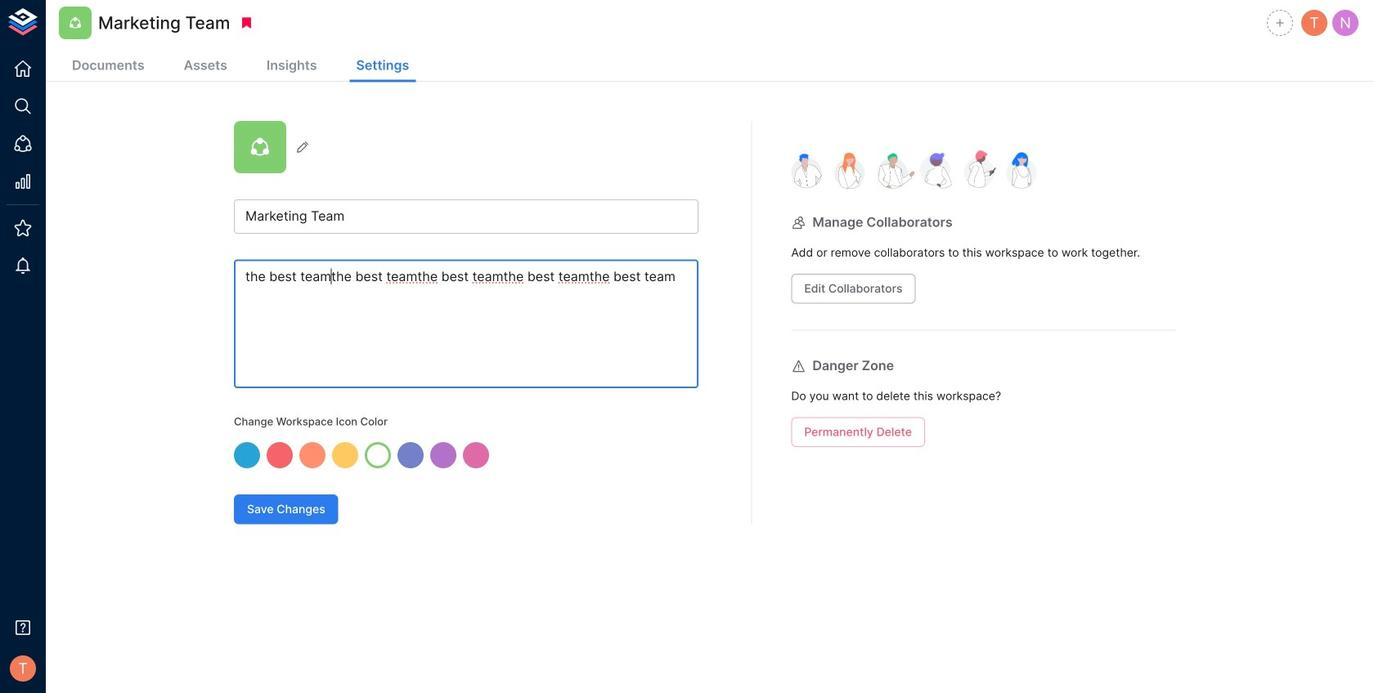 Task type: locate. For each thing, give the bounding box(es) containing it.
Workspace Name text field
[[234, 200, 699, 234]]

Workspace notes are visible to all members and guests. text field
[[234, 260, 699, 389]]

remove bookmark image
[[239, 16, 254, 30]]



Task type: vqa. For each thing, say whether or not it's contained in the screenshot.
Workspace Name text box at the top
yes



